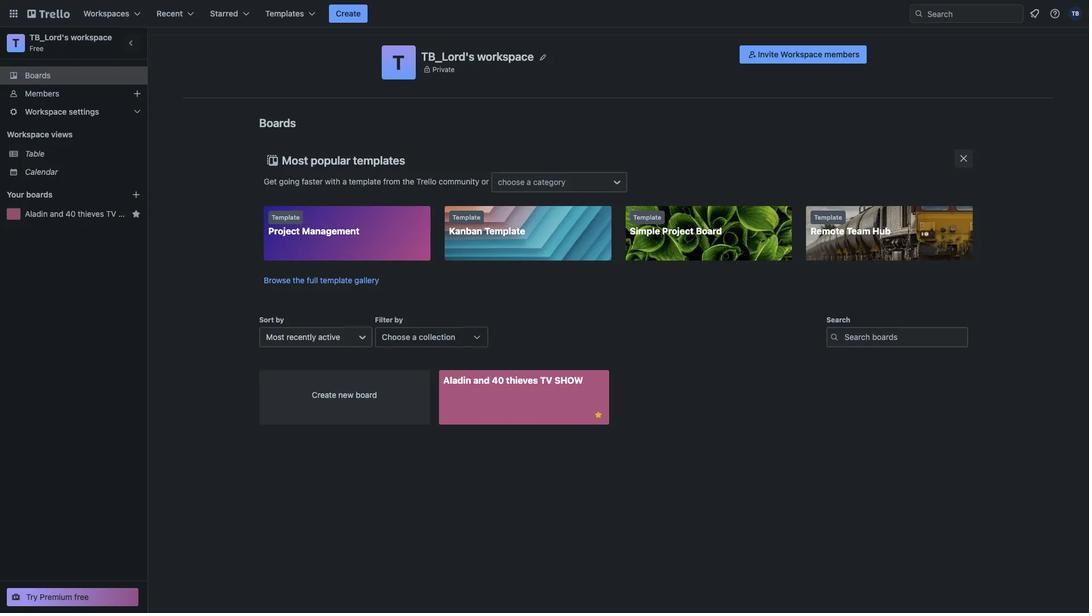 Task type: vqa. For each thing, say whether or not it's contained in the screenshot.
Due for Due date
no



Task type: locate. For each thing, give the bounding box(es) containing it.
create
[[336, 9, 361, 18], [312, 390, 337, 400]]

workspace inside "dropdown button"
[[25, 107, 67, 116]]

workspace
[[71, 32, 112, 42], [477, 50, 534, 63]]

your
[[7, 190, 24, 199]]

show
[[119, 209, 143, 219], [555, 375, 584, 385]]

0 horizontal spatial aladin and 40 thieves tv show
[[25, 209, 143, 219]]

1 vertical spatial aladin and 40 thieves tv show
[[444, 375, 584, 385]]

your boards
[[7, 190, 53, 199]]

browse
[[264, 275, 291, 285]]

template for kanban
[[453, 213, 481, 221]]

tyler black (tylerblack440) image
[[1069, 7, 1083, 20]]

1 vertical spatial workspace
[[477, 50, 534, 63]]

add board image
[[132, 190, 141, 199]]

0 horizontal spatial the
[[293, 275, 305, 285]]

active
[[318, 332, 340, 342]]

0 horizontal spatial by
[[276, 316, 284, 324]]

1 horizontal spatial aladin
[[444, 375, 471, 385]]

tb_lord's up free
[[30, 32, 69, 42]]

0 horizontal spatial thieves
[[78, 209, 104, 219]]

workspace for tb_lord's workspace
[[477, 50, 534, 63]]

1 horizontal spatial boards
[[259, 116, 296, 129]]

1 vertical spatial most
[[266, 332, 285, 342]]

hub
[[873, 226, 891, 236]]

1 horizontal spatial project
[[663, 226, 694, 236]]

project
[[269, 226, 300, 236], [663, 226, 694, 236]]

t for t button
[[393, 51, 405, 74]]

0 vertical spatial workspace
[[71, 32, 112, 42]]

search image
[[915, 9, 924, 18]]

workspace
[[781, 49, 823, 59], [25, 107, 67, 116], [7, 129, 49, 139]]

1 vertical spatial show
[[555, 375, 584, 385]]

tb_lord's for tb_lord's workspace
[[421, 50, 475, 63]]

1 vertical spatial create
[[312, 390, 337, 400]]

the right from on the top left of the page
[[403, 176, 415, 186]]

0 vertical spatial show
[[119, 209, 143, 219]]

the left full
[[293, 275, 305, 285]]

recently
[[287, 332, 316, 342]]

workspace down the members
[[25, 107, 67, 116]]

tb_lord's inside tb_lord's workspace free
[[30, 32, 69, 42]]

a
[[343, 176, 347, 186], [527, 177, 531, 187], [413, 332, 417, 342]]

boards
[[25, 70, 51, 80], [259, 116, 296, 129]]

template down templates
[[349, 176, 381, 186]]

template inside template remote team hub
[[815, 213, 843, 221]]

full
[[307, 275, 318, 285]]

0 vertical spatial workspace
[[781, 49, 823, 59]]

2 by from the left
[[395, 316, 403, 324]]

workspace for tb_lord's workspace free
[[71, 32, 112, 42]]

create inside button
[[336, 9, 361, 18]]

aladin and 40 thieves tv show link
[[25, 208, 143, 220], [439, 370, 610, 425]]

1 vertical spatial tb_lord's
[[421, 50, 475, 63]]

template
[[272, 213, 300, 221], [453, 213, 481, 221], [634, 213, 662, 221], [815, 213, 843, 221], [485, 226, 526, 236]]

template inside template simple project board
[[634, 213, 662, 221]]

template up remote
[[815, 213, 843, 221]]

your boards with 1 items element
[[7, 188, 115, 202]]

private
[[433, 65, 455, 74]]

0 vertical spatial tb_lord's
[[30, 32, 69, 42]]

remote
[[811, 226, 845, 236]]

1 horizontal spatial aladin and 40 thieves tv show
[[444, 375, 584, 385]]

workspace up table in the top of the page
[[7, 129, 49, 139]]

browse the full template gallery link
[[264, 275, 379, 285]]

1 vertical spatial aladin and 40 thieves tv show link
[[439, 370, 610, 425]]

template inside template project management
[[272, 213, 300, 221]]

open information menu image
[[1050, 8, 1062, 19]]

1 horizontal spatial show
[[555, 375, 584, 385]]

0 horizontal spatial aladin and 40 thieves tv show link
[[25, 208, 143, 220]]

1 vertical spatial and
[[474, 375, 490, 385]]

0 vertical spatial create
[[336, 9, 361, 18]]

1 horizontal spatial the
[[403, 176, 415, 186]]

workspaces
[[83, 9, 129, 18]]

1 vertical spatial boards
[[259, 116, 296, 129]]

t left private
[[393, 51, 405, 74]]

0 vertical spatial most
[[282, 154, 308, 167]]

workspace inside tb_lord's workspace free
[[71, 32, 112, 42]]

invite
[[759, 49, 779, 59]]

0 vertical spatial and
[[50, 209, 63, 219]]

most up going
[[282, 154, 308, 167]]

table
[[25, 149, 45, 158]]

0 horizontal spatial tb_lord's
[[30, 32, 69, 42]]

40
[[66, 209, 76, 219], [492, 375, 504, 385]]

collection
[[419, 332, 456, 342]]

workspace right invite
[[781, 49, 823, 59]]

most for most popular templates
[[282, 154, 308, 167]]

views
[[51, 129, 73, 139]]

a for choose a category
[[527, 177, 531, 187]]

1 vertical spatial thieves
[[506, 375, 538, 385]]

1 vertical spatial aladin
[[444, 375, 471, 385]]

1 horizontal spatial tv
[[541, 375, 553, 385]]

and
[[50, 209, 63, 219], [474, 375, 490, 385]]

aladin
[[25, 209, 48, 219], [444, 375, 471, 385]]

browse the full template gallery
[[264, 275, 379, 285]]

0 horizontal spatial tv
[[106, 209, 116, 219]]

recent button
[[150, 5, 201, 23]]

template remote team hub
[[811, 213, 891, 236]]

invite workspace members button
[[740, 45, 867, 64]]

filter by
[[375, 316, 403, 324]]

2 vertical spatial workspace
[[7, 129, 49, 139]]

2 project from the left
[[663, 226, 694, 236]]

most down sort by
[[266, 332, 285, 342]]

0 vertical spatial boards
[[25, 70, 51, 80]]

0 horizontal spatial and
[[50, 209, 63, 219]]

calendar link
[[25, 166, 141, 178]]

0 vertical spatial aladin and 40 thieves tv show
[[25, 209, 143, 219]]

project left board
[[663, 226, 694, 236]]

project left management
[[269, 226, 300, 236]]

template right full
[[320, 275, 353, 285]]

aladin and 40 thieves tv show
[[25, 209, 143, 219], [444, 375, 584, 385]]

a for choose a collection
[[413, 332, 417, 342]]

tb_lord's up private
[[421, 50, 475, 63]]

1 by from the left
[[276, 316, 284, 324]]

by right filter
[[395, 316, 403, 324]]

0 vertical spatial t
[[12, 36, 19, 49]]

popular
[[311, 154, 351, 167]]

faster
[[302, 176, 323, 186]]

community
[[439, 176, 480, 186]]

0 vertical spatial aladin
[[25, 209, 48, 219]]

by
[[276, 316, 284, 324], [395, 316, 403, 324]]

0 vertical spatial the
[[403, 176, 415, 186]]

0 horizontal spatial project
[[269, 226, 300, 236]]

by right sort
[[276, 316, 284, 324]]

workspace navigation collapse icon image
[[124, 35, 140, 51]]

1 vertical spatial t
[[393, 51, 405, 74]]

0 horizontal spatial t
[[12, 36, 19, 49]]

1 horizontal spatial aladin and 40 thieves tv show link
[[439, 370, 610, 425]]

recent
[[157, 9, 183, 18]]

the
[[403, 176, 415, 186], [293, 275, 305, 285]]

template kanban template
[[449, 213, 526, 236]]

0 horizontal spatial workspace
[[71, 32, 112, 42]]

boards
[[26, 190, 53, 199]]

aladin down collection
[[444, 375, 471, 385]]

1 horizontal spatial a
[[413, 332, 417, 342]]

1 horizontal spatial by
[[395, 316, 403, 324]]

1 horizontal spatial workspace
[[477, 50, 534, 63]]

templates
[[353, 154, 405, 167]]

t inside button
[[393, 51, 405, 74]]

settings
[[69, 107, 99, 116]]

t
[[12, 36, 19, 49], [393, 51, 405, 74]]

with
[[325, 176, 341, 186]]

template up simple
[[634, 213, 662, 221]]

1 horizontal spatial tb_lord's
[[421, 50, 475, 63]]

1 vertical spatial workspace
[[25, 107, 67, 116]]

by for filter by
[[395, 316, 403, 324]]

1 vertical spatial template
[[320, 275, 353, 285]]

tb_lord's
[[30, 32, 69, 42], [421, 50, 475, 63]]

template down going
[[272, 213, 300, 221]]

free
[[30, 44, 44, 53]]

aladin down boards
[[25, 209, 48, 219]]

template
[[349, 176, 381, 186], [320, 275, 353, 285]]

workspace for views
[[7, 129, 49, 139]]

a inside choose a collection button
[[413, 332, 417, 342]]

0 vertical spatial 40
[[66, 209, 76, 219]]

t left free
[[12, 36, 19, 49]]

sort by
[[259, 316, 284, 324]]

tb_lord's for tb_lord's workspace free
[[30, 32, 69, 42]]

1 vertical spatial 40
[[492, 375, 504, 385]]

boards inside boards link
[[25, 70, 51, 80]]

template up kanban
[[453, 213, 481, 221]]

most
[[282, 154, 308, 167], [266, 332, 285, 342]]

1 horizontal spatial 40
[[492, 375, 504, 385]]

1 vertical spatial tv
[[541, 375, 553, 385]]

thieves
[[78, 209, 104, 219], [506, 375, 538, 385]]

kanban
[[449, 226, 483, 236]]

1 project from the left
[[269, 226, 300, 236]]

0 horizontal spatial boards
[[25, 70, 51, 80]]

tv
[[106, 209, 116, 219], [541, 375, 553, 385]]

0 vertical spatial thieves
[[78, 209, 104, 219]]

most popular templates
[[282, 154, 405, 167]]

1 horizontal spatial t
[[393, 51, 405, 74]]

2 horizontal spatial a
[[527, 177, 531, 187]]



Task type: describe. For each thing, give the bounding box(es) containing it.
project inside template project management
[[269, 226, 300, 236]]

t button
[[382, 45, 416, 79]]

simple
[[630, 226, 661, 236]]

calendar
[[25, 167, 58, 177]]

t for t link
[[12, 36, 19, 49]]

t link
[[7, 34, 25, 52]]

starred
[[210, 9, 238, 18]]

by for sort by
[[276, 316, 284, 324]]

choose
[[382, 332, 411, 342]]

board
[[696, 226, 723, 236]]

members
[[825, 49, 860, 59]]

create new board
[[312, 390, 377, 400]]

new
[[339, 390, 354, 400]]

1 horizontal spatial and
[[474, 375, 490, 385]]

free
[[74, 592, 89, 602]]

Search text field
[[827, 327, 969, 347]]

search
[[827, 316, 851, 324]]

click to unstar this board. it will be removed from your starred list. image
[[594, 410, 604, 420]]

template right kanban
[[485, 226, 526, 236]]

0 vertical spatial template
[[349, 176, 381, 186]]

try
[[26, 592, 38, 602]]

management
[[302, 226, 360, 236]]

invite workspace members
[[759, 49, 860, 59]]

get going faster with a template from the trello community or
[[264, 176, 491, 186]]

gallery
[[355, 275, 379, 285]]

0 vertical spatial tv
[[106, 209, 116, 219]]

0 horizontal spatial aladin
[[25, 209, 48, 219]]

template simple project board
[[630, 213, 723, 236]]

workspace settings button
[[0, 103, 148, 121]]

trello
[[417, 176, 437, 186]]

template project management
[[269, 213, 360, 236]]

choose a collection button
[[375, 327, 489, 347]]

get
[[264, 176, 277, 186]]

sort
[[259, 316, 274, 324]]

0 horizontal spatial a
[[343, 176, 347, 186]]

try premium free
[[26, 592, 89, 602]]

primary element
[[0, 0, 1090, 27]]

choose a category
[[498, 177, 566, 187]]

table link
[[25, 148, 141, 160]]

try premium free button
[[7, 588, 139, 606]]

tb_lord's workspace free
[[30, 32, 112, 53]]

0 horizontal spatial 40
[[66, 209, 76, 219]]

1 vertical spatial the
[[293, 275, 305, 285]]

Search field
[[924, 5, 1023, 22]]

1 horizontal spatial thieves
[[506, 375, 538, 385]]

or
[[482, 176, 489, 186]]

premium
[[40, 592, 72, 602]]

project inside template simple project board
[[663, 226, 694, 236]]

starred button
[[203, 5, 256, 23]]

workspace for settings
[[25, 107, 67, 116]]

boards link
[[0, 66, 148, 85]]

create for create new board
[[312, 390, 337, 400]]

filter
[[375, 316, 393, 324]]

workspaces button
[[77, 5, 148, 23]]

tb_lord's workspace
[[421, 50, 534, 63]]

create for create
[[336, 9, 361, 18]]

from
[[384, 176, 401, 186]]

workspace views
[[7, 129, 73, 139]]

0 notifications image
[[1029, 7, 1042, 20]]

sm image
[[747, 49, 759, 60]]

choose a collection
[[382, 332, 456, 342]]

workspace inside button
[[781, 49, 823, 59]]

starred icon image
[[132, 209, 141, 219]]

templates
[[265, 9, 304, 18]]

category
[[534, 177, 566, 187]]

template for remote
[[815, 213, 843, 221]]

0 horizontal spatial show
[[119, 209, 143, 219]]

tb_lord's workspace link
[[30, 32, 112, 42]]

choose
[[498, 177, 525, 187]]

templates button
[[259, 5, 322, 23]]

members
[[25, 89, 59, 98]]

board
[[356, 390, 377, 400]]

most recently active
[[266, 332, 340, 342]]

going
[[279, 176, 300, 186]]

template for project
[[272, 213, 300, 221]]

workspace settings
[[25, 107, 99, 116]]

create button
[[329, 5, 368, 23]]

team
[[847, 226, 871, 236]]

members link
[[0, 85, 148, 103]]

template for simple
[[634, 213, 662, 221]]

most for most recently active
[[266, 332, 285, 342]]

back to home image
[[27, 5, 70, 23]]

0 vertical spatial aladin and 40 thieves tv show link
[[25, 208, 143, 220]]



